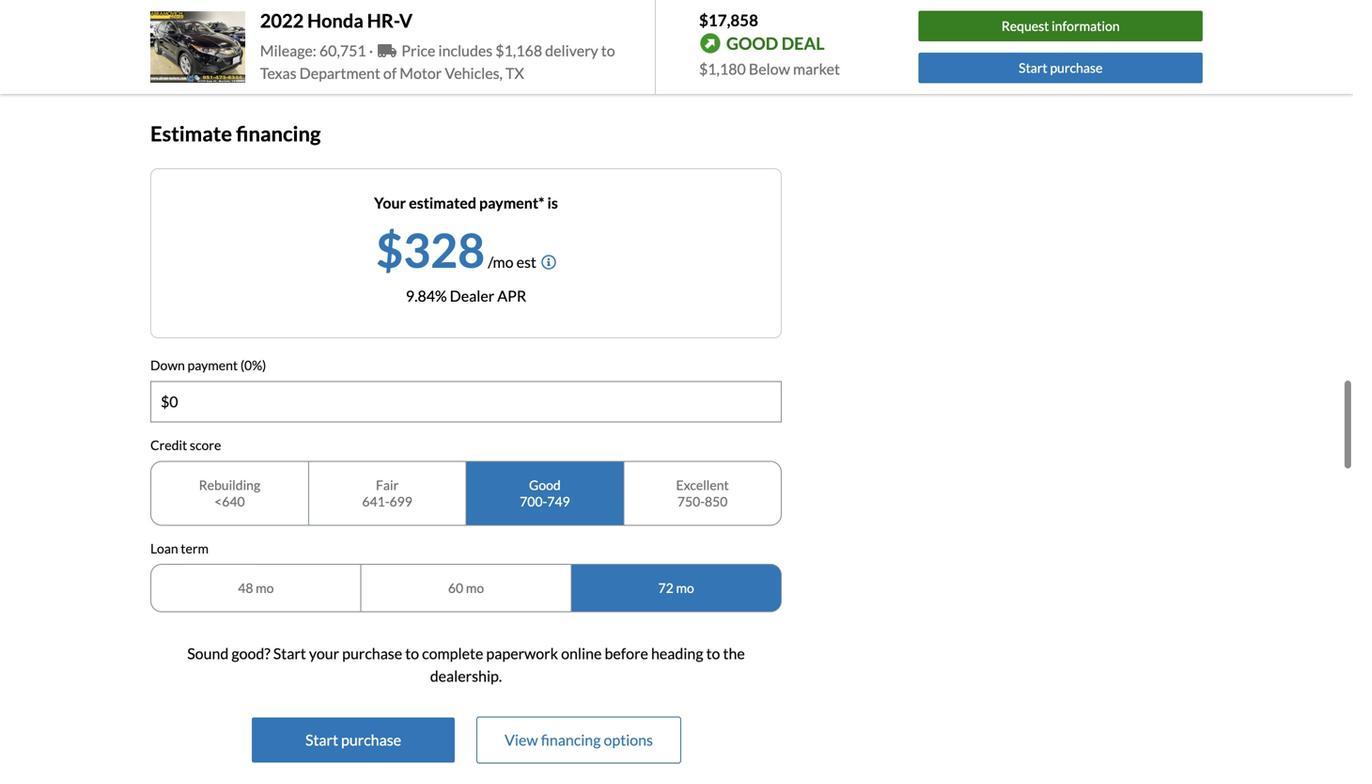Task type: vqa. For each thing, say whether or not it's contained in the screenshot.
offsite on the right
no



Task type: describe. For each thing, give the bounding box(es) containing it.
72
[[659, 580, 674, 596]]

texas
[[260, 64, 297, 82]]

9.84%
[[406, 287, 447, 305]]

mo for 60 mo
[[466, 580, 484, 596]]

before
[[605, 644, 649, 663]]

cargurus
[[283, 52, 348, 71]]

1 horizontal spatial ·
[[369, 41, 373, 60]]

mileage: 60,751 ·
[[260, 41, 376, 60]]

at
[[265, 30, 278, 48]]

9.84% dealer apr
[[406, 287, 527, 305]]

rebuilding
[[199, 477, 261, 493]]

request
[[1002, 18, 1050, 34]]

750-
[[678, 493, 705, 509]]

0 horizontal spatial to
[[405, 644, 419, 663]]

$1,180 below market
[[699, 60, 840, 78]]

60 mo
[[448, 580, 484, 596]]

2 15 from the top
[[211, 52, 228, 71]]

online
[[561, 644, 602, 663]]

fair
[[376, 477, 399, 493]]

view
[[505, 731, 538, 749]]

payment*
[[479, 194, 545, 212]]

1 days from the top
[[231, 30, 262, 48]]

financing for estimate
[[236, 121, 321, 145]]

1 vertical spatial start purchase
[[305, 731, 401, 749]]

down
[[150, 357, 185, 373]]

excellent
[[676, 477, 729, 493]]

complete
[[422, 644, 484, 663]]

vehicles,
[[445, 64, 503, 82]]

<640
[[214, 493, 245, 509]]

good?
[[232, 644, 270, 663]]

2022
[[260, 9, 304, 32]]

2 days from the top
[[231, 52, 261, 71]]

699
[[390, 493, 413, 509]]

honda
[[307, 9, 364, 32]]

· inside 15 days at this dealership 15 days on cargurus · 40 saves
[[351, 52, 355, 71]]

truck moving image
[[378, 43, 397, 58]]

(0%)
[[241, 357, 266, 373]]

score
[[190, 437, 221, 453]]

2022 honda hr-v
[[260, 9, 413, 32]]

sound
[[187, 644, 229, 663]]

dealership.
[[430, 667, 502, 685]]

1 horizontal spatial start purchase
[[1019, 60, 1103, 76]]

v
[[399, 9, 413, 32]]

good
[[727, 33, 779, 53]]

/mo
[[488, 253, 514, 271]]

information
[[1052, 18, 1120, 34]]

credit score
[[150, 437, 221, 453]]

1 vertical spatial start purchase button
[[252, 718, 455, 763]]

749
[[547, 493, 570, 509]]

includes
[[439, 41, 493, 60]]

dealer
[[450, 287, 495, 305]]

40
[[358, 52, 375, 71]]

estimate financing
[[150, 121, 321, 145]]

your
[[309, 644, 339, 663]]

request information
[[1002, 18, 1120, 34]]

your
[[374, 194, 406, 212]]

term
[[181, 540, 209, 556]]

2022 honda hr-v image
[[150, 11, 245, 83]]

apr
[[498, 287, 527, 305]]

on
[[264, 52, 281, 71]]

deal
[[782, 33, 825, 53]]

the
[[723, 644, 745, 663]]

72 mo
[[659, 580, 694, 596]]

saves
[[378, 52, 414, 71]]

start for start purchase button to the bottom
[[305, 731, 338, 749]]

good deal
[[727, 33, 825, 53]]



Task type: locate. For each thing, give the bounding box(es) containing it.
loan term
[[150, 540, 209, 556]]

2 vertical spatial start
[[305, 731, 338, 749]]

1 15 from the top
[[211, 30, 228, 48]]

excellent 750-850
[[676, 477, 729, 509]]

48 mo
[[238, 580, 274, 596]]

0 vertical spatial purchase
[[1050, 60, 1103, 76]]

loan
[[150, 540, 178, 556]]

of
[[383, 64, 397, 82]]

purchase for the right start purchase button
[[1050, 60, 1103, 76]]

1 vertical spatial start
[[273, 644, 306, 663]]

15 left at
[[211, 30, 228, 48]]

est
[[517, 253, 537, 271]]

0 vertical spatial start purchase button
[[919, 52, 1203, 83]]

days
[[231, 30, 262, 48], [231, 52, 261, 71]]

0 horizontal spatial start purchase
[[305, 731, 401, 749]]

3 mo from the left
[[676, 580, 694, 596]]

mo for 72 mo
[[676, 580, 694, 596]]

1 vertical spatial purchase
[[342, 644, 402, 663]]

2 horizontal spatial to
[[707, 644, 721, 663]]

good
[[529, 477, 561, 493]]

0 horizontal spatial ·
[[351, 52, 355, 71]]

options
[[604, 731, 653, 749]]

estimate
[[150, 121, 232, 145]]

financing inside button
[[541, 731, 601, 749]]

to left the on the bottom right of the page
[[707, 644, 721, 663]]

price
[[402, 41, 436, 60]]

· left "40"
[[351, 52, 355, 71]]

1 horizontal spatial to
[[601, 41, 615, 60]]

start down your
[[305, 731, 338, 749]]

1 horizontal spatial start purchase button
[[919, 52, 1203, 83]]

to inside price includes $1,168 delivery to texas department of motor vehicles, tx
[[601, 41, 615, 60]]

$328
[[376, 222, 485, 278]]

purchase inside sound good? start your purchase to complete paperwork online before heading to the dealership.
[[342, 644, 402, 663]]

641-
[[362, 493, 390, 509]]

$328 /mo est
[[376, 222, 537, 278]]

start purchase button
[[919, 52, 1203, 83], [252, 718, 455, 763]]

mo right 72
[[676, 580, 694, 596]]

sound good? start your purchase to complete paperwork online before heading to the dealership.
[[187, 644, 745, 685]]

15 days at this dealership 15 days on cargurus · 40 saves
[[211, 30, 414, 71]]

start purchase down your
[[305, 731, 401, 749]]

mo for 48 mo
[[256, 580, 274, 596]]

start inside sound good? start your purchase to complete paperwork online before heading to the dealership.
[[273, 644, 306, 663]]

mo right 48
[[256, 580, 274, 596]]

start for the right start purchase button
[[1019, 60, 1048, 76]]

market
[[793, 60, 840, 78]]

700-
[[520, 493, 547, 509]]

credit
[[150, 437, 187, 453]]

1 mo from the left
[[256, 580, 274, 596]]

to right delivery
[[601, 41, 615, 60]]

1 vertical spatial financing
[[541, 731, 601, 749]]

850
[[705, 493, 728, 509]]

this
[[281, 30, 306, 48]]

15
[[211, 30, 228, 48], [211, 52, 228, 71]]

start purchase button down request information button at top
[[919, 52, 1203, 83]]

view financing options
[[505, 731, 653, 749]]

1 horizontal spatial financing
[[541, 731, 601, 749]]

start purchase
[[1019, 60, 1103, 76], [305, 731, 401, 749]]

down payment (0%)
[[150, 357, 266, 373]]

60,751
[[320, 41, 366, 60]]

start
[[1019, 60, 1048, 76], [273, 644, 306, 663], [305, 731, 338, 749]]

15 left on
[[211, 52, 228, 71]]

1 vertical spatial days
[[231, 52, 261, 71]]

delivery
[[545, 41, 599, 60]]

hr-
[[367, 9, 399, 32]]

2 vertical spatial purchase
[[341, 731, 401, 749]]

0 vertical spatial days
[[231, 30, 262, 48]]

Down payment (0%) text field
[[151, 382, 781, 422]]

purchase
[[1050, 60, 1103, 76], [342, 644, 402, 663], [341, 731, 401, 749]]

start purchase button down your
[[252, 718, 455, 763]]

mo
[[256, 580, 274, 596], [466, 580, 484, 596], [676, 580, 694, 596]]

financing for view
[[541, 731, 601, 749]]

below
[[749, 60, 790, 78]]

start purchase down request information button at top
[[1019, 60, 1103, 76]]

days left at
[[231, 30, 262, 48]]

48
[[238, 580, 253, 596]]

rebuilding <640
[[199, 477, 261, 509]]

15 days at this dealership image
[[150, 25, 196, 70], [158, 33, 188, 63]]

1 horizontal spatial mo
[[466, 580, 484, 596]]

· left truck moving image
[[369, 41, 373, 60]]

financing down texas
[[236, 121, 321, 145]]

financing
[[236, 121, 321, 145], [541, 731, 601, 749]]

0 vertical spatial 15
[[211, 30, 228, 48]]

is
[[548, 194, 558, 212]]

view financing options button
[[478, 718, 681, 763]]

60
[[448, 580, 464, 596]]

·
[[369, 41, 373, 60], [351, 52, 355, 71]]

start down request
[[1019, 60, 1048, 76]]

financing right "view"
[[541, 731, 601, 749]]

$17,858
[[699, 10, 759, 30]]

payment
[[188, 357, 238, 373]]

price includes $1,168 delivery to texas department of motor vehicles, tx
[[260, 41, 615, 82]]

0 vertical spatial start
[[1019, 60, 1048, 76]]

request information button
[[919, 11, 1203, 42]]

department
[[300, 64, 381, 82]]

start left your
[[273, 644, 306, 663]]

to left complete
[[405, 644, 419, 663]]

tx
[[506, 64, 524, 82]]

info circle image
[[541, 255, 556, 270]]

days left on
[[231, 52, 261, 71]]

dealership
[[309, 30, 380, 48]]

$1,168
[[496, 41, 543, 60]]

heading
[[651, 644, 704, 663]]

1 vertical spatial 15
[[211, 52, 228, 71]]

0 horizontal spatial mo
[[256, 580, 274, 596]]

0 horizontal spatial financing
[[236, 121, 321, 145]]

your estimated payment* is
[[374, 194, 558, 212]]

paperwork
[[486, 644, 558, 663]]

motor
[[400, 64, 442, 82]]

2 mo from the left
[[466, 580, 484, 596]]

0 vertical spatial financing
[[236, 121, 321, 145]]

fair 641-699
[[362, 477, 413, 509]]

0 vertical spatial start purchase
[[1019, 60, 1103, 76]]

$1,180
[[699, 60, 746, 78]]

2 horizontal spatial mo
[[676, 580, 694, 596]]

0 horizontal spatial start purchase button
[[252, 718, 455, 763]]

mo right 60
[[466, 580, 484, 596]]

good 700-749
[[520, 477, 570, 509]]

estimated
[[409, 194, 477, 212]]

purchase for start purchase button to the bottom
[[341, 731, 401, 749]]

mileage:
[[260, 41, 317, 60]]



